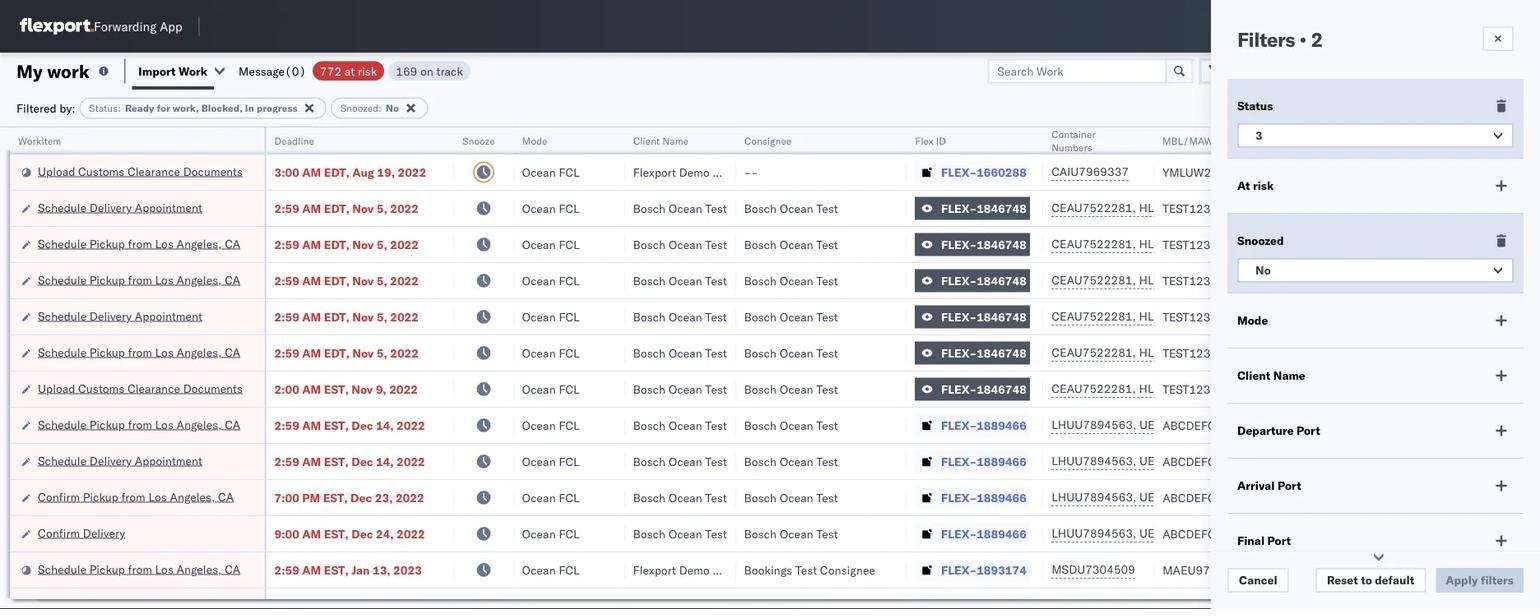 Task type: describe. For each thing, give the bounding box(es) containing it.
forwarding app
[[94, 19, 182, 34]]

upload for 2:00 am est, nov 9, 2022
[[38, 381, 75, 396]]

4 flex-1846748 from the top
[[941, 310, 1027, 324]]

status : ready for work, blocked, in progress
[[89, 102, 298, 114]]

1 schedule from the top
[[38, 200, 87, 215]]

1 schedule pickup from los angeles, ca from the top
[[38, 237, 240, 251]]

delivery for first "schedule delivery appointment" button
[[90, 200, 132, 215]]

for
[[157, 102, 170, 114]]

flex id button
[[907, 131, 1027, 147]]

ready
[[125, 102, 154, 114]]

work,
[[173, 102, 199, 114]]

2 flex- from the top
[[941, 201, 977, 216]]

by:
[[60, 101, 75, 115]]

aug
[[352, 165, 374, 179]]

1 abcdefg78456546 from the top
[[1163, 418, 1273, 433]]

2023
[[393, 563, 422, 578]]

1 - from the left
[[744, 165, 751, 179]]

1 vertical spatial risk
[[1253, 179, 1274, 193]]

customs for 2:00 am est, nov 9, 2022
[[78, 381, 124, 396]]

in
[[245, 102, 254, 114]]

flex-1660288
[[941, 165, 1027, 179]]

5 2:59 from the top
[[274, 346, 299, 360]]

confirm delivery
[[38, 526, 125, 541]]

7:00
[[274, 491, 299, 505]]

2:00
[[274, 382, 299, 397]]

3:00 am edt, aug 19, 2022
[[274, 165, 426, 179]]

1 vertical spatial client name
[[1238, 369, 1306, 383]]

mode button
[[514, 131, 609, 147]]

3 2:59 from the top
[[274, 274, 299, 288]]

status for status
[[1238, 99, 1273, 113]]

6 hlxu8034992 from the top
[[1226, 382, 1307, 396]]

6 fcl from the top
[[559, 346, 580, 360]]

import work button
[[139, 64, 207, 78]]

5 1846748 from the top
[[977, 346, 1027, 360]]

3 hlxu6269489, from the top
[[1139, 273, 1223, 288]]

on
[[420, 64, 434, 78]]

11 ocean fcl from the top
[[522, 527, 580, 541]]

documents for 3:00
[[183, 164, 243, 179]]

4 edt, from the top
[[324, 274, 350, 288]]

resize handle column header for deadline
[[434, 128, 454, 610]]

7 fcl from the top
[[559, 382, 580, 397]]

11 flex- from the top
[[941, 527, 977, 541]]

4 schedule from the top
[[38, 309, 87, 323]]

demo for bookings
[[679, 563, 710, 578]]

reset
[[1327, 574, 1358, 588]]

14, for schedule pickup from los angeles, ca
[[376, 418, 394, 433]]

container numbers
[[1052, 128, 1096, 153]]

1 schedule delivery appointment button from the top
[[38, 200, 202, 218]]

1 schedule pickup from los angeles, ca link from the top
[[38, 236, 240, 252]]

1 lhuu7894563, uetu5238478 from the top
[[1052, 418, 1220, 432]]

1 1889466 from the top
[[977, 418, 1027, 433]]

3 flex-1889466 from the top
[[941, 491, 1027, 505]]

deadline
[[274, 135, 314, 147]]

3 flex- from the top
[[941, 237, 977, 252]]

(0)
[[285, 64, 306, 78]]

4 abcdefg78456546 from the top
[[1163, 527, 1273, 541]]

clearance for 2:00 am est, nov 9, 2022
[[127, 381, 180, 396]]

2:59 am est, jan 13, 2023
[[274, 563, 422, 578]]

1 5, from the top
[[377, 201, 387, 216]]

1 horizontal spatial client
[[1238, 369, 1271, 383]]

9 am from the top
[[302, 455, 321, 469]]

ceau7522281, hlxu6269489, hlxu8034992 for 2:59 am edt, nov 5, 2022 "schedule delivery appointment" button
[[1052, 309, 1307, 324]]

1 schedule delivery appointment link from the top
[[38, 200, 202, 216]]

8 am from the top
[[302, 418, 321, 433]]

9 ocean fcl from the top
[[522, 455, 580, 469]]

8 ocean fcl from the top
[[522, 418, 580, 433]]

upload customs clearance documents button for 2:00 am est, nov 9, 2022
[[38, 381, 243, 399]]

4 ocean fcl from the top
[[522, 274, 580, 288]]

2 edt, from the top
[[324, 201, 350, 216]]

169
[[396, 64, 417, 78]]

upload customs clearance documents for 3:00 am edt, aug 19, 2022
[[38, 164, 243, 179]]

2 hlxu8034992 from the top
[[1226, 237, 1307, 251]]

2:59 am est, dec 14, 2022 for schedule pickup from los angeles, ca
[[274, 418, 425, 433]]

cancel button
[[1228, 569, 1289, 593]]

2 abcdefg78456546 from the top
[[1163, 455, 1273, 469]]

arrival
[[1238, 479, 1275, 493]]

at
[[1238, 179, 1250, 193]]

7:00 pm est, dec 23, 2022
[[274, 491, 424, 505]]

10 ocean fcl from the top
[[522, 491, 580, 505]]

schedule delivery appointment button for 2:59 am edt, nov 5, 2022
[[38, 308, 202, 326]]

reset to default
[[1327, 574, 1415, 588]]

14, for schedule delivery appointment
[[376, 455, 394, 469]]

3 am from the top
[[302, 237, 321, 252]]

3 abcdefg78456546 from the top
[[1163, 491, 1273, 505]]

msdu7304509
[[1052, 563, 1136, 577]]

message
[[239, 64, 285, 78]]

flexport demo consignee for -
[[633, 165, 768, 179]]

5 2:59 am edt, nov 5, 2022 from the top
[[274, 346, 419, 360]]

omkar
[[1376, 274, 1411, 288]]

1 flex- from the top
[[941, 165, 977, 179]]

ceau7522281, hlxu6269489, hlxu8034992 for fifth schedule pickup from los angeles, ca button from the bottom
[[1052, 237, 1307, 251]]

1 schedule delivery appointment from the top
[[38, 200, 202, 215]]

bookings
[[744, 563, 792, 578]]

no inside button
[[1256, 263, 1271, 278]]

3 ceau7522281, from the top
[[1052, 273, 1136, 288]]

jawla for upload customs clearance documents
[[1416, 165, 1445, 179]]

est, up 7:00 pm est, dec 23, 2022
[[324, 455, 349, 469]]

progress
[[257, 102, 298, 114]]

batch action
[[1449, 64, 1520, 78]]

batch
[[1449, 64, 1481, 78]]

2 2:59 from the top
[[274, 237, 299, 252]]

maeu9736123
[[1163, 563, 1246, 578]]

2 am from the top
[[302, 201, 321, 216]]

dec left 23,
[[351, 491, 372, 505]]

9 fcl from the top
[[559, 455, 580, 469]]

772 at risk
[[320, 64, 377, 78]]

24,
[[376, 527, 394, 541]]

169 on track
[[396, 64, 463, 78]]

6 ocean fcl from the top
[[522, 346, 580, 360]]

final port
[[1238, 534, 1291, 548]]

4 lhuu7894563, uetu5238478 from the top
[[1052, 527, 1220, 541]]

5 flex-1846748 from the top
[[941, 346, 1027, 360]]

6 flex-1846748 from the top
[[941, 382, 1027, 397]]

772
[[320, 64, 342, 78]]

track
[[436, 64, 463, 78]]

deadline button
[[266, 131, 438, 147]]

dec down 2:00 am est, nov 9, 2022 on the bottom left of page
[[352, 418, 373, 433]]

snoozed for snoozed : no
[[340, 102, 379, 114]]

1 hlxu8034992 from the top
[[1226, 201, 1307, 215]]

caiu7969337
[[1052, 165, 1129, 179]]

delivery for confirm delivery button
[[83, 526, 125, 541]]

12 fcl from the top
[[559, 563, 580, 578]]

upload for 3:00 am edt, aug 19, 2022
[[38, 164, 75, 179]]

9:00 am est, dec 24, 2022
[[274, 527, 425, 541]]

omkar savant
[[1376, 274, 1450, 288]]

confirm pickup from los angeles, ca
[[38, 490, 234, 504]]

cancel
[[1239, 574, 1278, 588]]

default
[[1375, 574, 1415, 588]]

at risk
[[1238, 179, 1274, 193]]

Search Shipments (/) text field
[[1225, 14, 1384, 39]]

4 flex-1889466 from the top
[[941, 527, 1027, 541]]

1 test123456 from the top
[[1163, 201, 1232, 216]]

6 flex- from the top
[[941, 346, 977, 360]]

dec left 24, on the left
[[352, 527, 373, 541]]

snooze
[[462, 135, 495, 147]]

8 flex- from the top
[[941, 418, 977, 433]]

jan
[[352, 563, 370, 578]]

9,
[[376, 382, 386, 397]]

pickup inside button
[[83, 490, 118, 504]]

actions
[[1489, 135, 1523, 147]]

numbers for container numbers
[[1052, 141, 1093, 153]]

8 2:59 from the top
[[274, 563, 299, 578]]

mode inside button
[[522, 135, 547, 147]]

4 2:59 from the top
[[274, 310, 299, 324]]

operator
[[1376, 135, 1416, 147]]

7 schedule from the top
[[38, 454, 87, 468]]

5 hlxu8034992 from the top
[[1226, 346, 1307, 360]]

dec up 7:00 pm est, dec 23, 2022
[[352, 455, 373, 469]]

at
[[345, 64, 355, 78]]

3 uetu5238478 from the top
[[1140, 490, 1220, 505]]

resize handle column header for client name
[[716, 128, 736, 610]]

action
[[1484, 64, 1520, 78]]

3 1889466 from the top
[[977, 491, 1027, 505]]

test123456 for 2:00 am est, nov 9, 2022's upload customs clearance documents button
[[1163, 382, 1232, 397]]

12 ocean fcl from the top
[[522, 563, 580, 578]]

jawla for schedule pickup from los angeles, ca
[[1416, 237, 1445, 252]]

port for final port
[[1268, 534, 1291, 548]]

3 fcl from the top
[[559, 237, 580, 252]]

container
[[1052, 128, 1096, 140]]

4 hlxu6269489, from the top
[[1139, 309, 1223, 324]]

ceau7522281, hlxu6269489, hlxu8034992 for 2:00 am est, nov 9, 2022's upload customs clearance documents button
[[1052, 382, 1307, 396]]

numbers for mbl/mawb numbers
[[1223, 135, 1263, 147]]

mbl/mawb numbers button
[[1155, 131, 1352, 147]]

3 2:59 am edt, nov 5, 2022 from the top
[[274, 274, 419, 288]]

id
[[936, 135, 946, 147]]

status for status : ready for work, blocked, in progress
[[89, 102, 118, 114]]

10 resize handle column header from the left
[[1459, 128, 1479, 610]]

blocked,
[[201, 102, 243, 114]]

6 hlxu6269489, from the top
[[1139, 382, 1223, 396]]

1 1846748 from the top
[[977, 201, 1027, 216]]

confirm pickup from los angeles, ca button
[[38, 489, 234, 507]]

my
[[16, 60, 43, 82]]

work
[[179, 64, 207, 78]]

departure
[[1238, 424, 1294, 438]]

5, for schedule delivery appointment link associated with 2:59 am edt, nov 5, 2022
[[377, 310, 387, 324]]

upload customs clearance documents for 2:00 am est, nov 9, 2022
[[38, 381, 243, 396]]

5 ceau7522281, from the top
[[1052, 346, 1136, 360]]

forwarding
[[94, 19, 157, 34]]

4 schedule pickup from los angeles, ca link from the top
[[38, 417, 240, 433]]

2 1889466 from the top
[[977, 455, 1027, 469]]

file exception
[[1260, 64, 1337, 78]]

resize handle column header for mode
[[605, 128, 625, 610]]

: for status
[[118, 102, 121, 114]]

exception
[[1283, 64, 1337, 78]]

2 fcl from the top
[[559, 201, 580, 216]]

13,
[[373, 563, 391, 578]]

11 fcl from the top
[[559, 527, 580, 541]]

3 lhuu7894563, from the top
[[1052, 490, 1137, 505]]

est, right pm
[[323, 491, 348, 505]]

6 edt, from the top
[[324, 346, 350, 360]]

2 gaurav from the top
[[1376, 201, 1413, 216]]

angeles, inside button
[[170, 490, 215, 504]]

gaurav for schedule pickup from los angeles, ca
[[1376, 237, 1413, 252]]

flexport for --
[[633, 165, 676, 179]]

5 schedule pickup from los angeles, ca from the top
[[38, 562, 240, 577]]

my work
[[16, 60, 90, 82]]

work
[[47, 60, 90, 82]]

mbl/mawb numbers
[[1163, 135, 1263, 147]]



Task type: vqa. For each thing, say whether or not it's contained in the screenshot.
topmost hold
no



Task type: locate. For each thing, give the bounding box(es) containing it.
hlxu8034992
[[1226, 201, 1307, 215], [1226, 237, 1307, 251], [1226, 273, 1307, 288], [1226, 309, 1307, 324], [1226, 346, 1307, 360], [1226, 382, 1307, 396]]

2 upload customs clearance documents link from the top
[[38, 381, 243, 397]]

demo for -
[[679, 165, 710, 179]]

1 hlxu6269489, from the top
[[1139, 201, 1223, 215]]

gaurav for upload customs clearance documents
[[1376, 165, 1413, 179]]

gaurav jawla for upload customs clearance documents
[[1376, 165, 1445, 179]]

10 flex- from the top
[[941, 491, 977, 505]]

upload
[[38, 164, 75, 179], [38, 381, 75, 396]]

gaurav jawla for schedule pickup from los angeles, ca
[[1376, 237, 1445, 252]]

1 vertical spatial clearance
[[127, 381, 180, 396]]

documents left 2:00
[[183, 381, 243, 396]]

dec
[[352, 418, 373, 433], [352, 455, 373, 469], [351, 491, 372, 505], [352, 527, 373, 541]]

consignee
[[744, 135, 792, 147], [713, 165, 768, 179], [713, 563, 768, 578], [820, 563, 875, 578]]

2 schedule delivery appointment from the top
[[38, 309, 202, 323]]

5 5, from the top
[[377, 346, 387, 360]]

demo left bookings
[[679, 563, 710, 578]]

2:59 am est, dec 14, 2022 down 2:00 am est, nov 9, 2022 on the bottom left of page
[[274, 418, 425, 433]]

2 flexport demo consignee from the top
[[633, 563, 768, 578]]

status up 3 at top
[[1238, 99, 1273, 113]]

2 schedule pickup from los angeles, ca button from the top
[[38, 272, 240, 290]]

bosch
[[633, 201, 666, 216], [744, 201, 777, 216], [633, 237, 666, 252], [744, 237, 777, 252], [633, 274, 666, 288], [744, 274, 777, 288], [633, 310, 666, 324], [744, 310, 777, 324], [633, 346, 666, 360], [744, 346, 777, 360], [633, 382, 666, 397], [744, 382, 777, 397], [633, 418, 666, 433], [744, 418, 777, 433], [633, 455, 666, 469], [744, 455, 777, 469], [633, 491, 666, 505], [744, 491, 777, 505], [633, 527, 666, 541], [744, 527, 777, 541]]

1 vertical spatial no
[[1256, 263, 1271, 278]]

ca
[[225, 237, 240, 251], [225, 273, 240, 287], [225, 345, 240, 360], [225, 418, 240, 432], [218, 490, 234, 504], [225, 562, 240, 577]]

3 gaurav jawla from the top
[[1376, 237, 1445, 252]]

0 horizontal spatial risk
[[358, 64, 377, 78]]

savant
[[1414, 274, 1450, 288]]

0 horizontal spatial :
[[118, 102, 121, 114]]

est, left jan
[[324, 563, 349, 578]]

1 vertical spatial upload customs clearance documents link
[[38, 381, 243, 397]]

snoozed for snoozed
[[1238, 234, 1284, 248]]

risk
[[358, 64, 377, 78], [1253, 179, 1274, 193]]

1 am from the top
[[302, 165, 321, 179]]

documents down blocked,
[[183, 164, 243, 179]]

demo
[[679, 165, 710, 179], [679, 563, 710, 578]]

schedule delivery appointment button
[[38, 200, 202, 218], [38, 308, 202, 326], [38, 453, 202, 471]]

3 appointment from the top
[[135, 454, 202, 468]]

1 fcl from the top
[[559, 165, 580, 179]]

19,
[[377, 165, 395, 179]]

5, for 4th schedule pickup from los angeles, ca "link" from the bottom
[[377, 274, 387, 288]]

1 vertical spatial customs
[[78, 381, 124, 396]]

1 vertical spatial upload customs clearance documents button
[[38, 381, 243, 399]]

3 test123456 from the top
[[1163, 274, 1232, 288]]

flexport demo consignee for bookings
[[633, 563, 768, 578]]

10 am from the top
[[302, 527, 321, 541]]

1 horizontal spatial :
[[379, 102, 382, 114]]

1 edt, from the top
[[324, 165, 350, 179]]

2 uetu5238478 from the top
[[1140, 454, 1220, 469]]

import work
[[139, 64, 207, 78]]

name inside button
[[662, 135, 689, 147]]

4 1889466 from the top
[[977, 527, 1027, 541]]

11 am from the top
[[302, 563, 321, 578]]

6 am from the top
[[302, 346, 321, 360]]

2 14, from the top
[[376, 455, 394, 469]]

1 horizontal spatial numbers
[[1223, 135, 1263, 147]]

0 horizontal spatial snoozed
[[340, 102, 379, 114]]

2 vertical spatial gaurav
[[1376, 237, 1413, 252]]

0 vertical spatial name
[[662, 135, 689, 147]]

2 vertical spatial schedule delivery appointment button
[[38, 453, 202, 471]]

1 vertical spatial schedule delivery appointment link
[[38, 308, 202, 325]]

--
[[744, 165, 759, 179]]

1 vertical spatial flexport
[[633, 563, 676, 578]]

2 vertical spatial gaurav jawla
[[1376, 237, 1445, 252]]

1 vertical spatial schedule delivery appointment
[[38, 309, 202, 323]]

test123456 for third schedule pickup from los angeles, ca button from the bottom
[[1163, 346, 1232, 360]]

ceau7522281, hlxu6269489, hlxu8034992
[[1052, 201, 1307, 215], [1052, 237, 1307, 251], [1052, 273, 1307, 288], [1052, 309, 1307, 324], [1052, 346, 1307, 360], [1052, 382, 1307, 396]]

0 horizontal spatial no
[[386, 102, 399, 114]]

2 : from the left
[[379, 102, 382, 114]]

2 flexport from the top
[[633, 563, 676, 578]]

2 hlxu6269489, from the top
[[1139, 237, 1223, 251]]

1893174
[[977, 563, 1027, 578]]

confirm
[[38, 490, 80, 504], [38, 526, 80, 541]]

5 flex- from the top
[[941, 310, 977, 324]]

clearance for 3:00 am edt, aug 19, 2022
[[127, 164, 180, 179]]

from inside button
[[121, 490, 145, 504]]

0 vertical spatial appointment
[[135, 200, 202, 215]]

3 jawla from the top
[[1416, 237, 1445, 252]]

port right departure
[[1297, 424, 1321, 438]]

flexport demo consignee
[[633, 165, 768, 179], [633, 563, 768, 578]]

3 ocean fcl from the top
[[522, 237, 580, 252]]

no button
[[1238, 258, 1514, 283]]

0 vertical spatial upload customs clearance documents link
[[38, 163, 243, 180]]

appointment for 2:59 am edt, nov 5, 2022
[[135, 309, 202, 323]]

1 vertical spatial mode
[[1238, 314, 1268, 328]]

est, left 9,
[[324, 382, 349, 397]]

0 vertical spatial flexport
[[633, 165, 676, 179]]

5 hlxu6269489, from the top
[[1139, 346, 1223, 360]]

schedule delivery appointment button for 2:59 am est, dec 14, 2022
[[38, 453, 202, 471]]

4 1846748 from the top
[[977, 310, 1027, 324]]

file exception button
[[1235, 59, 1348, 84], [1235, 59, 1348, 84]]

5, for 1st schedule pickup from los angeles, ca "link" from the top
[[377, 237, 387, 252]]

flexport for bookings test consignee
[[633, 563, 676, 578]]

edt,
[[324, 165, 350, 179], [324, 201, 350, 216], [324, 237, 350, 252], [324, 274, 350, 288], [324, 310, 350, 324], [324, 346, 350, 360]]

4 5, from the top
[[377, 310, 387, 324]]

consignee inside button
[[744, 135, 792, 147]]

2 documents from the top
[[183, 381, 243, 396]]

1 vertical spatial client
[[1238, 369, 1271, 383]]

upload customs clearance documents link for 3:00 am edt, aug 19, 2022
[[38, 163, 243, 180]]

numbers up ymluw236679313
[[1223, 135, 1263, 147]]

ceau7522281, hlxu6269489, hlxu8034992 for 4th schedule pickup from los angeles, ca button from the bottom of the page
[[1052, 273, 1307, 288]]

3
[[1256, 128, 1263, 143]]

upload customs clearance documents link for 2:00 am est, nov 9, 2022
[[38, 381, 243, 397]]

customs for 3:00 am edt, aug 19, 2022
[[78, 164, 124, 179]]

2 upload customs clearance documents from the top
[[38, 381, 243, 396]]

resize handle column header for mbl/mawb numbers
[[1348, 128, 1368, 610]]

schedule pickup from los angeles, ca button
[[38, 236, 240, 254], [38, 272, 240, 290], [38, 344, 240, 362], [38, 417, 240, 435], [38, 562, 240, 580]]

filtered
[[16, 101, 57, 115]]

2 vertical spatial appointment
[[135, 454, 202, 468]]

confirm pickup from los angeles, ca link
[[38, 489, 234, 506]]

port for arrival port
[[1278, 479, 1302, 493]]

bookings test consignee
[[744, 563, 875, 578]]

2 ocean fcl from the top
[[522, 201, 580, 216]]

filtered by:
[[16, 101, 75, 115]]

1 vertical spatial flexport demo consignee
[[633, 563, 768, 578]]

4 hlxu8034992 from the top
[[1226, 309, 1307, 324]]

pickup
[[90, 237, 125, 251], [90, 273, 125, 287], [90, 345, 125, 360], [90, 418, 125, 432], [83, 490, 118, 504], [90, 562, 125, 577]]

resize handle column header
[[245, 128, 265, 610], [434, 128, 454, 610], [494, 128, 514, 610], [605, 128, 625, 610], [716, 128, 736, 610], [887, 128, 907, 610], [1024, 128, 1044, 610], [1135, 128, 1155, 610], [1348, 128, 1368, 610], [1459, 128, 1479, 610], [1511, 128, 1531, 610]]

documents for 2:00
[[183, 381, 243, 396]]

file
[[1260, 64, 1280, 78]]

0 vertical spatial clearance
[[127, 164, 180, 179]]

1 vertical spatial documents
[[183, 381, 243, 396]]

4 flex- from the top
[[941, 274, 977, 288]]

1 horizontal spatial risk
[[1253, 179, 1274, 193]]

1 vertical spatial gaurav jawla
[[1376, 201, 1445, 216]]

status right by:
[[89, 102, 118, 114]]

0 vertical spatial demo
[[679, 165, 710, 179]]

0 vertical spatial risk
[[358, 64, 377, 78]]

9:00
[[274, 527, 299, 541]]

4 uetu5238478 from the top
[[1140, 527, 1220, 541]]

est,
[[324, 382, 349, 397], [324, 418, 349, 433], [324, 455, 349, 469], [323, 491, 348, 505], [324, 527, 349, 541], [324, 563, 349, 578]]

0 horizontal spatial client name
[[633, 135, 689, 147]]

1 schedule pickup from los angeles, ca button from the top
[[38, 236, 240, 254]]

1 horizontal spatial name
[[1274, 369, 1306, 383]]

flexport. image
[[20, 18, 94, 35]]

3 button
[[1238, 123, 1514, 148]]

ceau7522281, hlxu6269489, hlxu8034992 for third schedule pickup from los angeles, ca button from the bottom
[[1052, 346, 1307, 360]]

resize handle column header for workitem
[[245, 128, 265, 610]]

0 vertical spatial schedule delivery appointment
[[38, 200, 202, 215]]

1 vertical spatial jawla
[[1416, 201, 1445, 216]]

port right arrival
[[1278, 479, 1302, 493]]

uetu5238478
[[1140, 418, 1220, 432], [1140, 454, 1220, 469], [1140, 490, 1220, 505], [1140, 527, 1220, 541]]

est, down 2:00 am est, nov 9, 2022 on the bottom left of page
[[324, 418, 349, 433]]

•
[[1300, 27, 1307, 52]]

final
[[1238, 534, 1265, 548]]

0 vertical spatial confirm
[[38, 490, 80, 504]]

4 ceau7522281, hlxu6269489, hlxu8034992 from the top
[[1052, 309, 1307, 324]]

snoozed : no
[[340, 102, 399, 114]]

0 vertical spatial gaurav jawla
[[1376, 165, 1445, 179]]

: for snoozed
[[379, 102, 382, 114]]

1 customs from the top
[[78, 164, 124, 179]]

1 ceau7522281, hlxu6269489, hlxu8034992 from the top
[[1052, 201, 1307, 215]]

app
[[160, 19, 182, 34]]

4 fcl from the top
[[559, 274, 580, 288]]

name
[[662, 135, 689, 147], [1274, 369, 1306, 383]]

8 resize handle column header from the left
[[1135, 128, 1155, 610]]

Search Work text field
[[988, 59, 1167, 84]]

12 flex- from the top
[[941, 563, 977, 578]]

0 vertical spatial flexport demo consignee
[[633, 165, 768, 179]]

0 horizontal spatial client
[[633, 135, 660, 147]]

upload customs clearance documents link
[[38, 163, 243, 180], [38, 381, 243, 397]]

:
[[118, 102, 121, 114], [379, 102, 382, 114]]

appointment for 2:59 am est, dec 14, 2022
[[135, 454, 202, 468]]

0 horizontal spatial name
[[662, 135, 689, 147]]

confirm delivery button
[[38, 525, 125, 544]]

appointment
[[135, 200, 202, 215], [135, 309, 202, 323], [135, 454, 202, 468]]

numbers down container
[[1052, 141, 1093, 153]]

2 vertical spatial port
[[1268, 534, 1291, 548]]

container numbers button
[[1044, 124, 1138, 154]]

0 vertical spatial 14,
[[376, 418, 394, 433]]

4 schedule pickup from los angeles, ca button from the top
[[38, 417, 240, 435]]

test123456 for 4th schedule pickup from los angeles, ca button from the bottom of the page
[[1163, 274, 1232, 288]]

1 vertical spatial upload
[[38, 381, 75, 396]]

0 horizontal spatial numbers
[[1052, 141, 1093, 153]]

2 flex-1846748 from the top
[[941, 237, 1027, 252]]

resize handle column header for flex id
[[1024, 128, 1044, 610]]

0 vertical spatial jawla
[[1416, 165, 1445, 179]]

filters • 2
[[1238, 27, 1323, 52]]

: left ready
[[118, 102, 121, 114]]

1 demo from the top
[[679, 165, 710, 179]]

11 resize handle column header from the left
[[1511, 128, 1531, 610]]

3 flex-1846748 from the top
[[941, 274, 1027, 288]]

flex-1893174
[[941, 563, 1027, 578]]

1 lhuu7894563, from the top
[[1052, 418, 1137, 432]]

1 vertical spatial name
[[1274, 369, 1306, 383]]

delivery for 2:59 am edt, nov 5, 2022 "schedule delivery appointment" button
[[90, 309, 132, 323]]

1 horizontal spatial status
[[1238, 99, 1273, 113]]

1 vertical spatial 2:59 am est, dec 14, 2022
[[274, 455, 425, 469]]

0 vertical spatial port
[[1297, 424, 1321, 438]]

confirm for confirm delivery
[[38, 526, 80, 541]]

ocean fcl
[[522, 165, 580, 179], [522, 201, 580, 216], [522, 237, 580, 252], [522, 274, 580, 288], [522, 310, 580, 324], [522, 346, 580, 360], [522, 382, 580, 397], [522, 418, 580, 433], [522, 455, 580, 469], [522, 491, 580, 505], [522, 527, 580, 541], [522, 563, 580, 578]]

1 horizontal spatial no
[[1256, 263, 1271, 278]]

2:59 am est, dec 14, 2022
[[274, 418, 425, 433], [274, 455, 425, 469]]

2:00 am est, nov 9, 2022
[[274, 382, 418, 397]]

5 ocean fcl from the top
[[522, 310, 580, 324]]

upload customs clearance documents button for 3:00 am edt, aug 19, 2022
[[38, 163, 243, 181]]

port for departure port
[[1297, 424, 1321, 438]]

los
[[155, 237, 174, 251], [155, 273, 174, 287], [155, 345, 174, 360], [155, 418, 174, 432], [148, 490, 167, 504], [155, 562, 174, 577]]

resize handle column header for container numbers
[[1135, 128, 1155, 610]]

2 schedule from the top
[[38, 237, 87, 251]]

2 2:59 am edt, nov 5, 2022 from the top
[[274, 237, 419, 252]]

1889466
[[977, 418, 1027, 433], [977, 455, 1027, 469], [977, 491, 1027, 505], [977, 527, 1027, 541]]

0 horizontal spatial status
[[89, 102, 118, 114]]

9 resize handle column header from the left
[[1348, 128, 1368, 610]]

1 vertical spatial 14,
[[376, 455, 394, 469]]

confirm for confirm pickup from los angeles, ca
[[38, 490, 80, 504]]

flex-1889466
[[941, 418, 1027, 433], [941, 455, 1027, 469], [941, 491, 1027, 505], [941, 527, 1027, 541]]

1 vertical spatial port
[[1278, 479, 1302, 493]]

customs
[[78, 164, 124, 179], [78, 381, 124, 396]]

mode
[[522, 135, 547, 147], [1238, 314, 1268, 328]]

0 vertical spatial no
[[386, 102, 399, 114]]

flex
[[915, 135, 934, 147]]

0 horizontal spatial mode
[[522, 135, 547, 147]]

consignee button
[[736, 131, 890, 147]]

1 vertical spatial snoozed
[[1238, 234, 1284, 248]]

flex-
[[941, 165, 977, 179], [941, 201, 977, 216], [941, 237, 977, 252], [941, 274, 977, 288], [941, 310, 977, 324], [941, 346, 977, 360], [941, 382, 977, 397], [941, 418, 977, 433], [941, 455, 977, 469], [941, 491, 977, 505], [941, 527, 977, 541], [941, 563, 977, 578]]

3 gaurav from the top
[[1376, 237, 1413, 252]]

0 vertical spatial 2:59 am est, dec 14, 2022
[[274, 418, 425, 433]]

2 1846748 from the top
[[977, 237, 1027, 252]]

5 schedule from the top
[[38, 345, 87, 360]]

3 hlxu8034992 from the top
[[1226, 273, 1307, 288]]

14, up 23,
[[376, 455, 394, 469]]

upload customs clearance documents button
[[38, 163, 243, 181], [38, 381, 243, 399]]

1 flex-1846748 from the top
[[941, 201, 1027, 216]]

client inside button
[[633, 135, 660, 147]]

schedule delivery appointment
[[38, 200, 202, 215], [38, 309, 202, 323], [38, 454, 202, 468]]

: up the deadline button
[[379, 102, 382, 114]]

schedule delivery appointment for 2:59 am edt, nov 5, 2022
[[38, 309, 202, 323]]

3 schedule from the top
[[38, 273, 87, 287]]

2 vertical spatial schedule delivery appointment link
[[38, 453, 202, 469]]

1 uetu5238478 from the top
[[1140, 418, 1220, 432]]

test123456 for fifth schedule pickup from los angeles, ca button from the bottom
[[1163, 237, 1232, 252]]

5 schedule pickup from los angeles, ca link from the top
[[38, 562, 240, 578]]

2 - from the left
[[751, 165, 759, 179]]

1 vertical spatial gaurav
[[1376, 201, 1413, 216]]

1 vertical spatial appointment
[[135, 309, 202, 323]]

snoozed
[[340, 102, 379, 114], [1238, 234, 1284, 248]]

8 schedule from the top
[[38, 562, 87, 577]]

0 vertical spatial upload customs clearance documents button
[[38, 163, 243, 181]]

schedule delivery appointment link for 2:59 am edt, nov 5, 2022
[[38, 308, 202, 325]]

5, for third schedule pickup from los angeles, ca "link" from the top of the page
[[377, 346, 387, 360]]

6 1846748 from the top
[[977, 382, 1027, 397]]

flex id
[[915, 135, 946, 147]]

6 schedule from the top
[[38, 418, 87, 432]]

1 vertical spatial schedule delivery appointment button
[[38, 308, 202, 326]]

3 1846748 from the top
[[977, 274, 1027, 288]]

test123456 for 2:59 am edt, nov 5, 2022 "schedule delivery appointment" button
[[1163, 310, 1232, 324]]

0 vertical spatial gaurav
[[1376, 165, 1413, 179]]

0 vertical spatial customs
[[78, 164, 124, 179]]

2 ceau7522281, from the top
[[1052, 237, 1136, 251]]

0 vertical spatial client name
[[633, 135, 689, 147]]

2:59 am est, dec 14, 2022 up 7:00 pm est, dec 23, 2022
[[274, 455, 425, 469]]

client name inside button
[[633, 135, 689, 147]]

departure port
[[1238, 424, 1321, 438]]

workitem
[[18, 135, 61, 147]]

test123456
[[1163, 201, 1232, 216], [1163, 237, 1232, 252], [1163, 274, 1232, 288], [1163, 310, 1232, 324], [1163, 346, 1232, 360], [1163, 382, 1232, 397]]

3 5, from the top
[[377, 274, 387, 288]]

3 resize handle column header from the left
[[494, 128, 514, 610]]

2 upload from the top
[[38, 381, 75, 396]]

demo down client name button
[[679, 165, 710, 179]]

angeles,
[[177, 237, 222, 251], [177, 273, 222, 287], [177, 345, 222, 360], [177, 418, 222, 432], [170, 490, 215, 504], [177, 562, 222, 577]]

jawla
[[1416, 165, 1445, 179], [1416, 201, 1445, 216], [1416, 237, 1445, 252]]

0 vertical spatial client
[[633, 135, 660, 147]]

schedule delivery appointment for 2:59 am est, dec 14, 2022
[[38, 454, 202, 468]]

hlxu6269489,
[[1139, 201, 1223, 215], [1139, 237, 1223, 251], [1139, 273, 1223, 288], [1139, 309, 1223, 324], [1139, 346, 1223, 360], [1139, 382, 1223, 396]]

reset to default button
[[1316, 569, 1426, 593]]

risk right at on the top
[[358, 64, 377, 78]]

upload customs clearance documents
[[38, 164, 243, 179], [38, 381, 243, 396]]

los inside button
[[148, 490, 167, 504]]

3 schedule pickup from los angeles, ca link from the top
[[38, 344, 240, 361]]

5 ceau7522281, hlxu6269489, hlxu8034992 from the top
[[1052, 346, 1307, 360]]

port right the final on the bottom right
[[1268, 534, 1291, 548]]

1 jawla from the top
[[1416, 165, 1445, 179]]

1 horizontal spatial client name
[[1238, 369, 1306, 383]]

1 gaurav from the top
[[1376, 165, 1413, 179]]

1 upload from the top
[[38, 164, 75, 179]]

2 vertical spatial schedule delivery appointment
[[38, 454, 202, 468]]

2 flex-1889466 from the top
[[941, 455, 1027, 469]]

delivery for "schedule delivery appointment" button related to 2:59 am est, dec 14, 2022
[[90, 454, 132, 468]]

6 ceau7522281, from the top
[[1052, 382, 1136, 396]]

numbers
[[1223, 135, 1263, 147], [1052, 141, 1093, 153]]

0 vertical spatial documents
[[183, 164, 243, 179]]

ca inside button
[[218, 490, 234, 504]]

documents
[[183, 164, 243, 179], [183, 381, 243, 396]]

to
[[1361, 574, 1372, 588]]

5 test123456 from the top
[[1163, 346, 1232, 360]]

numbers inside container numbers
[[1052, 141, 1093, 153]]

snoozed up the deadline button
[[340, 102, 379, 114]]

1 vertical spatial demo
[[679, 563, 710, 578]]

1 horizontal spatial mode
[[1238, 314, 1268, 328]]

14, down 9,
[[376, 418, 394, 433]]

schedule delivery appointment link for 2:59 am est, dec 14, 2022
[[38, 453, 202, 469]]

fcl
[[559, 165, 580, 179], [559, 201, 580, 216], [559, 237, 580, 252], [559, 274, 580, 288], [559, 310, 580, 324], [559, 346, 580, 360], [559, 382, 580, 397], [559, 418, 580, 433], [559, 455, 580, 469], [559, 491, 580, 505], [559, 527, 580, 541], [559, 563, 580, 578]]

filters
[[1238, 27, 1295, 52]]

message (0)
[[239, 64, 306, 78]]

2:59 am est, dec 14, 2022 for schedule delivery appointment
[[274, 455, 425, 469]]

3 schedule pickup from los angeles, ca from the top
[[38, 345, 240, 360]]

1 horizontal spatial snoozed
[[1238, 234, 1284, 248]]

1 flex-1889466 from the top
[[941, 418, 1027, 433]]

0 vertical spatial mode
[[522, 135, 547, 147]]

0 vertical spatial upload customs clearance documents
[[38, 164, 243, 179]]

ymluw236679313
[[1163, 165, 1269, 179]]

0 vertical spatial schedule delivery appointment button
[[38, 200, 202, 218]]

1660288
[[977, 165, 1027, 179]]

0 vertical spatial upload
[[38, 164, 75, 179]]

0 vertical spatial schedule delivery appointment link
[[38, 200, 202, 216]]

schedule pickup from los angeles, ca link
[[38, 236, 240, 252], [38, 272, 240, 288], [38, 344, 240, 361], [38, 417, 240, 433], [38, 562, 240, 578]]

0 vertical spatial snoozed
[[340, 102, 379, 114]]

2
[[1311, 27, 1323, 52]]

risk right the at
[[1253, 179, 1274, 193]]

1 vertical spatial confirm
[[38, 526, 80, 541]]

resize handle column header for consignee
[[887, 128, 907, 610]]

1 upload customs clearance documents from the top
[[38, 164, 243, 179]]

1 documents from the top
[[183, 164, 243, 179]]

2 vertical spatial jawla
[[1416, 237, 1445, 252]]

1 appointment from the top
[[135, 200, 202, 215]]

1 vertical spatial upload customs clearance documents
[[38, 381, 243, 396]]

snoozed down at risk
[[1238, 234, 1284, 248]]

4 am from the top
[[302, 274, 321, 288]]

3 ceau7522281, hlxu6269489, hlxu8034992 from the top
[[1052, 273, 1307, 288]]

est, up "2:59 am est, jan 13, 2023"
[[324, 527, 349, 541]]

ocean
[[522, 165, 556, 179], [522, 201, 556, 216], [669, 201, 702, 216], [780, 201, 814, 216], [522, 237, 556, 252], [669, 237, 702, 252], [780, 237, 814, 252], [522, 274, 556, 288], [669, 274, 702, 288], [780, 274, 814, 288], [522, 310, 556, 324], [669, 310, 702, 324], [780, 310, 814, 324], [522, 346, 556, 360], [669, 346, 702, 360], [780, 346, 814, 360], [522, 382, 556, 397], [669, 382, 702, 397], [780, 382, 814, 397], [522, 418, 556, 433], [669, 418, 702, 433], [780, 418, 814, 433], [522, 455, 556, 469], [669, 455, 702, 469], [780, 455, 814, 469], [522, 491, 556, 505], [669, 491, 702, 505], [780, 491, 814, 505], [522, 527, 556, 541], [669, 527, 702, 541], [780, 527, 814, 541], [522, 563, 556, 578]]

5 am from the top
[[302, 310, 321, 324]]



